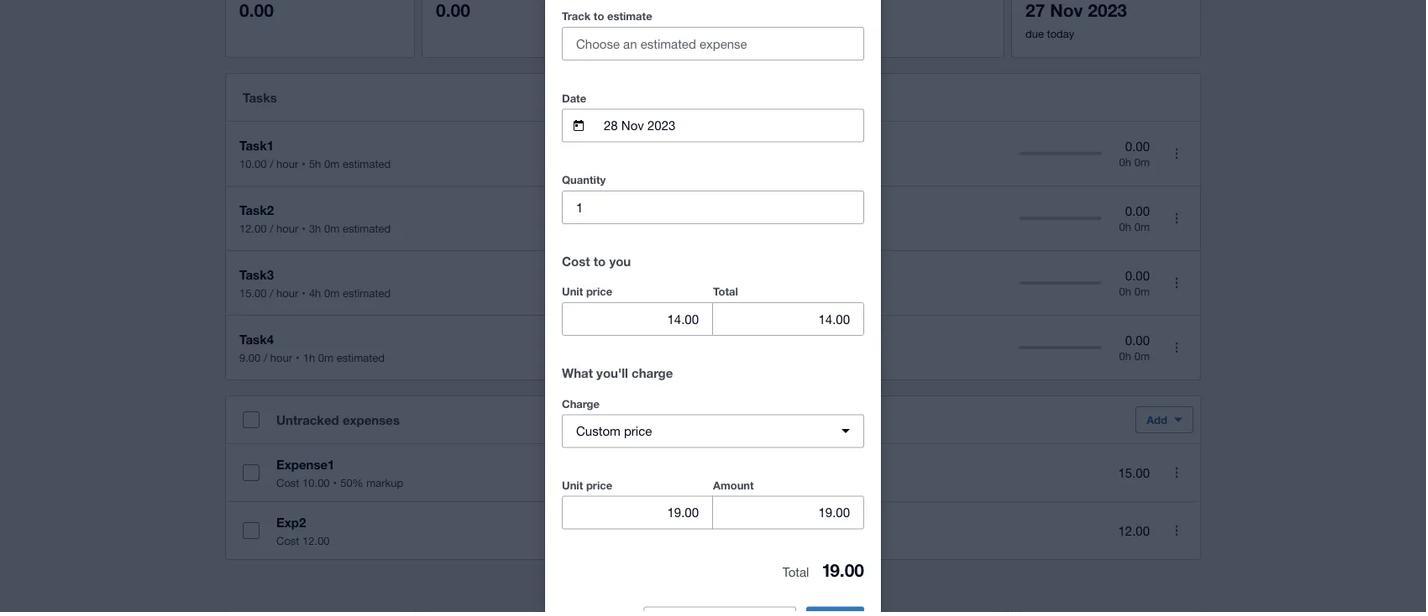 Task type: vqa. For each thing, say whether or not it's contained in the screenshot.
the and in the See how to invoice customers and try it in the demo link
no



Task type: locate. For each thing, give the bounding box(es) containing it.
• left 50%
[[333, 476, 337, 489]]

unit for total
[[562, 286, 583, 299]]

price
[[586, 286, 613, 299], [624, 424, 652, 439], [586, 479, 613, 492]]

hour for task1
[[276, 157, 299, 170]]

• for task4
[[296, 351, 300, 364]]

0 vertical spatial total
[[713, 286, 738, 299]]

1h
[[303, 351, 315, 364]]

untracked expenses
[[276, 413, 400, 428]]

1 vertical spatial unit price
[[562, 479, 613, 492]]

to
[[594, 10, 604, 23], [594, 254, 606, 269]]

2 unit price field from the top
[[563, 497, 712, 529]]

1 vertical spatial 10.00
[[303, 476, 330, 489]]

track
[[562, 10, 591, 23]]

hour for task4
[[270, 351, 292, 364]]

hour for task2
[[276, 222, 299, 235]]

• left 4h
[[302, 287, 306, 300]]

2 horizontal spatial 12.00
[[1119, 524, 1150, 538]]

task2 12.00 / hour • 3h 0m estimated
[[239, 202, 391, 235]]

4 0h from the top
[[1120, 349, 1132, 362]]

50%
[[340, 476, 363, 489]]

price right custom
[[624, 424, 652, 439]]

0 horizontal spatial 10.00
[[239, 157, 267, 170]]

10.00
[[239, 157, 267, 170], [303, 476, 330, 489]]

2 vertical spatial cost
[[276, 534, 299, 547]]

estimated inside task4 9.00 / hour • 1h 0m estimated
[[337, 351, 385, 364]]

0.00 for task2
[[1126, 204, 1150, 219]]

total
[[713, 286, 738, 299], [783, 565, 809, 580]]

/ down task1
[[270, 157, 273, 170]]

1 unit price from the top
[[562, 286, 613, 299]]

task4 9.00 / hour • 1h 0m estimated
[[239, 332, 385, 364]]

cost down exp2
[[276, 534, 299, 547]]

estimate
[[607, 10, 652, 23]]

unit
[[562, 286, 583, 299], [562, 479, 583, 492]]

2 unit from the top
[[562, 479, 583, 492]]

4 0.00 0h 0m from the top
[[1120, 333, 1150, 362]]

0.00 0h 0m for task3
[[1120, 269, 1150, 298]]

Unit price field
[[563, 304, 712, 336], [563, 497, 712, 529]]

add button
[[1136, 407, 1194, 434]]

0 vertical spatial group
[[562, 282, 865, 336]]

cost to you
[[562, 254, 631, 269]]

tasks
[[243, 90, 277, 105]]

what
[[562, 366, 593, 381]]

12.00
[[239, 222, 267, 235], [1119, 524, 1150, 538], [303, 534, 330, 547]]

3 0h from the top
[[1120, 285, 1132, 298]]

estimated inside task3 15.00 / hour • 4h 0m estimated
[[343, 287, 391, 300]]

untracked
[[276, 413, 339, 428]]

today
[[1047, 27, 1075, 40]]

0 horizontal spatial 15.00
[[239, 287, 267, 300]]

1 vertical spatial group
[[562, 476, 865, 530]]

/ right 9.00 at left bottom
[[264, 351, 267, 364]]

0 vertical spatial unit
[[562, 286, 583, 299]]

0 horizontal spatial 12.00
[[239, 222, 267, 235]]

19.00
[[823, 560, 865, 581]]

estimated right 4h
[[343, 287, 391, 300]]

2 0.00 from the top
[[1126, 204, 1150, 219]]

0h for task4
[[1120, 349, 1132, 362]]

to left you
[[594, 254, 606, 269]]

unit down cost to you at the top left of page
[[562, 286, 583, 299]]

1 horizontal spatial 10.00
[[303, 476, 330, 489]]

/ inside task3 15.00 / hour • 4h 0m estimated
[[270, 287, 273, 300]]

hour left 4h
[[276, 287, 299, 300]]

unit down custom
[[562, 479, 583, 492]]

3 0.00 0h 0m from the top
[[1120, 269, 1150, 298]]

• left 5h
[[302, 157, 306, 170]]

cost left you
[[562, 254, 590, 269]]

0.00 0h 0m for task4
[[1120, 333, 1150, 362]]

expenses
[[343, 413, 400, 428]]

/ inside 'task1 10.00 / hour • 5h 0m estimated'
[[270, 157, 273, 170]]

unit price field for total
[[563, 304, 712, 336]]

• inside expense1 cost 10.00 • 50% markup
[[333, 476, 337, 489]]

10.00 down expense1
[[303, 476, 330, 489]]

exp2
[[276, 515, 306, 530]]

2 0h from the top
[[1120, 220, 1132, 233]]

0 horizontal spatial total
[[713, 286, 738, 299]]

what you'll charge
[[562, 366, 673, 381]]

price down custom
[[586, 479, 613, 492]]

hour inside 'task1 10.00 / hour • 5h 0m estimated'
[[276, 157, 299, 170]]

estimated inside 'task1 10.00 / hour • 5h 0m estimated'
[[343, 157, 391, 170]]

•
[[302, 157, 306, 170], [302, 222, 306, 235], [302, 287, 306, 300], [296, 351, 300, 364], [333, 476, 337, 489]]

/ inside task2 12.00 / hour • 3h 0m estimated
[[270, 222, 273, 235]]

1 vertical spatial total
[[783, 565, 809, 580]]

cost inside exp2 cost 12.00
[[276, 534, 299, 547]]

estimated right 3h
[[343, 222, 391, 235]]

10.00 inside 'task1 10.00 / hour • 5h 0m estimated'
[[239, 157, 267, 170]]

• inside task2 12.00 / hour • 3h 0m estimated
[[302, 222, 306, 235]]

2 to from the top
[[594, 254, 606, 269]]

task3 15.00 / hour • 4h 0m estimated
[[239, 267, 391, 300]]

3 0.00 from the top
[[1126, 269, 1150, 283]]

0.00 0h 0m
[[1120, 139, 1150, 168], [1120, 204, 1150, 233], [1120, 269, 1150, 298], [1120, 333, 1150, 362]]

• inside task4 9.00 / hour • 1h 0m estimated
[[296, 351, 300, 364]]

0 vertical spatial price
[[586, 286, 613, 299]]

1 horizontal spatial 15.00
[[1119, 466, 1150, 480]]

1 to from the top
[[594, 10, 604, 23]]

total left 19.00
[[783, 565, 809, 580]]

hour inside task4 9.00 / hour • 1h 0m estimated
[[270, 351, 292, 364]]

4 0.00 from the top
[[1126, 333, 1150, 348]]

cost inside expense1 cost 10.00 • 50% markup
[[276, 476, 299, 489]]

0h
[[1120, 155, 1132, 168], [1120, 220, 1132, 233], [1120, 285, 1132, 298], [1120, 349, 1132, 362]]

/ down task3 at the left top of the page
[[270, 287, 273, 300]]

0 vertical spatial 15.00
[[239, 287, 267, 300]]

price inside popup button
[[624, 424, 652, 439]]

2 unit price from the top
[[562, 479, 613, 492]]

• inside task3 15.00 / hour • 4h 0m estimated
[[302, 287, 306, 300]]

0.00 for task3
[[1126, 269, 1150, 283]]

Amount field
[[713, 497, 864, 529]]

2 0.00 0h 0m from the top
[[1120, 204, 1150, 233]]

1 vertical spatial unit
[[562, 479, 583, 492]]

0m
[[1135, 155, 1150, 168], [324, 157, 340, 170], [1135, 220, 1150, 233], [324, 222, 340, 235], [1135, 285, 1150, 298], [324, 287, 340, 300], [1135, 349, 1150, 362], [318, 351, 334, 364]]

1 vertical spatial to
[[594, 254, 606, 269]]

• left 3h
[[302, 222, 306, 235]]

15.00 down task3 at the left top of the page
[[239, 287, 267, 300]]

1 vertical spatial 15.00
[[1119, 466, 1150, 480]]

/ inside task4 9.00 / hour • 1h 0m estimated
[[264, 351, 267, 364]]

estimated right 1h
[[337, 351, 385, 364]]

1 unit from the top
[[562, 286, 583, 299]]

to right track
[[594, 10, 604, 23]]

1 vertical spatial price
[[624, 424, 652, 439]]

quantity
[[562, 174, 606, 187]]

hour inside task3 15.00 / hour • 4h 0m estimated
[[276, 287, 299, 300]]

/ down 'task2'
[[270, 222, 273, 235]]

hour for task3
[[276, 287, 299, 300]]

• for task2
[[302, 222, 306, 235]]

• for task1
[[302, 157, 306, 170]]

1 group from the top
[[562, 282, 865, 336]]

1 0.00 0h 0m from the top
[[1120, 139, 1150, 168]]

group
[[562, 282, 865, 336], [562, 476, 865, 530]]

0 vertical spatial to
[[594, 10, 604, 23]]

0 vertical spatial 10.00
[[239, 157, 267, 170]]

task3
[[239, 267, 274, 282]]

0 vertical spatial unit price field
[[563, 304, 712, 336]]

estimated right 5h
[[343, 157, 391, 170]]

total up total field
[[713, 286, 738, 299]]

2 vertical spatial price
[[586, 479, 613, 492]]

charge
[[632, 366, 673, 381]]

1 0.00 from the top
[[1126, 139, 1150, 154]]

cost
[[562, 254, 590, 269], [276, 476, 299, 489], [276, 534, 299, 547]]

• inside 'task1 10.00 / hour • 5h 0m estimated'
[[302, 157, 306, 170]]

1 vertical spatial unit price field
[[563, 497, 712, 529]]

hour left 1h
[[270, 351, 292, 364]]

estimated inside task2 12.00 / hour • 3h 0m estimated
[[343, 222, 391, 235]]

hour left 5h
[[276, 157, 299, 170]]

estimated
[[343, 157, 391, 170], [343, 222, 391, 235], [343, 287, 391, 300], [337, 351, 385, 364]]

10.00 down task1
[[239, 157, 267, 170]]

hour
[[276, 157, 299, 170], [276, 222, 299, 235], [276, 287, 299, 300], [270, 351, 292, 364]]

1 unit price field from the top
[[563, 304, 712, 336]]

unit price down custom
[[562, 479, 613, 492]]

hour left 3h
[[276, 222, 299, 235]]

0.00 0h 0m for task1
[[1120, 139, 1150, 168]]

9.00
[[239, 351, 261, 364]]

0.00
[[1126, 139, 1150, 154], [1126, 204, 1150, 219], [1126, 269, 1150, 283], [1126, 333, 1150, 348]]

track to estimate
[[562, 10, 652, 23]]

unit price down cost to you at the top left of page
[[562, 286, 613, 299]]

task1
[[239, 138, 274, 153]]

0.00 0h 0m for task2
[[1120, 204, 1150, 233]]

15.00
[[239, 287, 267, 300], [1119, 466, 1150, 480]]

hour inside task2 12.00 / hour • 3h 0m estimated
[[276, 222, 299, 235]]

price down cost to you at the top left of page
[[586, 286, 613, 299]]

cost down expense1
[[276, 476, 299, 489]]

custom price button
[[562, 415, 865, 449]]

unit price
[[562, 286, 613, 299], [562, 479, 613, 492]]

unit price field for amount
[[563, 497, 712, 529]]

1 vertical spatial cost
[[276, 476, 299, 489]]

/
[[270, 157, 273, 170], [270, 222, 273, 235], [270, 287, 273, 300], [264, 351, 267, 364]]

0.00 for task1
[[1126, 139, 1150, 154]]

expense1 cost 10.00 • 50% markup
[[276, 457, 404, 489]]

estimated for task4
[[337, 351, 385, 364]]

1 0h from the top
[[1120, 155, 1132, 168]]

1 horizontal spatial 12.00
[[303, 534, 330, 547]]

15.00 down add
[[1119, 466, 1150, 480]]

15.00 inside task3 15.00 / hour • 4h 0m estimated
[[239, 287, 267, 300]]

0 vertical spatial unit price
[[562, 286, 613, 299]]

/ for task4
[[264, 351, 267, 364]]

you'll
[[597, 366, 628, 381]]

0m inside task3 15.00 / hour • 4h 0m estimated
[[324, 287, 340, 300]]

task2
[[239, 202, 274, 218]]

• left 1h
[[296, 351, 300, 364]]



Task type: describe. For each thing, give the bounding box(es) containing it.
Total field
[[713, 304, 864, 336]]

0h for task3
[[1120, 285, 1132, 298]]

3h
[[309, 222, 321, 235]]

you
[[609, 254, 631, 269]]

Date field
[[602, 110, 864, 142]]

2 group from the top
[[562, 476, 865, 530]]

unit price for total
[[562, 286, 613, 299]]

expense1
[[276, 457, 335, 472]]

task1 10.00 / hour • 5h 0m estimated
[[239, 138, 391, 170]]

task4
[[239, 332, 274, 347]]

/ for task1
[[270, 157, 273, 170]]

0m inside task4 9.00 / hour • 1h 0m estimated
[[318, 351, 334, 364]]

12.00 inside task2 12.00 / hour • 3h 0m estimated
[[239, 222, 267, 235]]

custom price
[[576, 424, 652, 439]]

amount
[[713, 479, 754, 492]]

4h
[[309, 287, 321, 300]]

add
[[1147, 413, 1168, 426]]

date
[[562, 92, 587, 105]]

0h for task1
[[1120, 155, 1132, 168]]

due today
[[1026, 27, 1075, 40]]

unit price for amount
[[562, 479, 613, 492]]

/ for task3
[[270, 287, 273, 300]]

cost for expense1
[[276, 476, 299, 489]]

due
[[1026, 27, 1044, 40]]

5h
[[309, 157, 321, 170]]

price for total
[[586, 286, 613, 299]]

• for task3
[[302, 287, 306, 300]]

Choose an estimated expense field
[[563, 28, 864, 60]]

10.00 inside expense1 cost 10.00 • 50% markup
[[303, 476, 330, 489]]

markup
[[367, 476, 404, 489]]

0m inside task2 12.00 / hour • 3h 0m estimated
[[324, 222, 340, 235]]

12.00 inside exp2 cost 12.00
[[303, 534, 330, 547]]

0m inside 'task1 10.00 / hour • 5h 0m estimated'
[[324, 157, 340, 170]]

cost for exp2
[[276, 534, 299, 547]]

estimated for task3
[[343, 287, 391, 300]]

0h for task2
[[1120, 220, 1132, 233]]

price for amount
[[586, 479, 613, 492]]

custom
[[576, 424, 621, 439]]

to for cost
[[594, 254, 606, 269]]

1 horizontal spatial total
[[783, 565, 809, 580]]

unit for amount
[[562, 479, 583, 492]]

0 vertical spatial cost
[[562, 254, 590, 269]]

estimated for task2
[[343, 222, 391, 235]]

estimated for task1
[[343, 157, 391, 170]]

exp2 cost 12.00
[[276, 515, 330, 547]]

Quantity field
[[563, 192, 864, 224]]

charge
[[562, 398, 600, 411]]

to for track
[[594, 10, 604, 23]]

0.00 for task4
[[1126, 333, 1150, 348]]

/ for task2
[[270, 222, 273, 235]]



